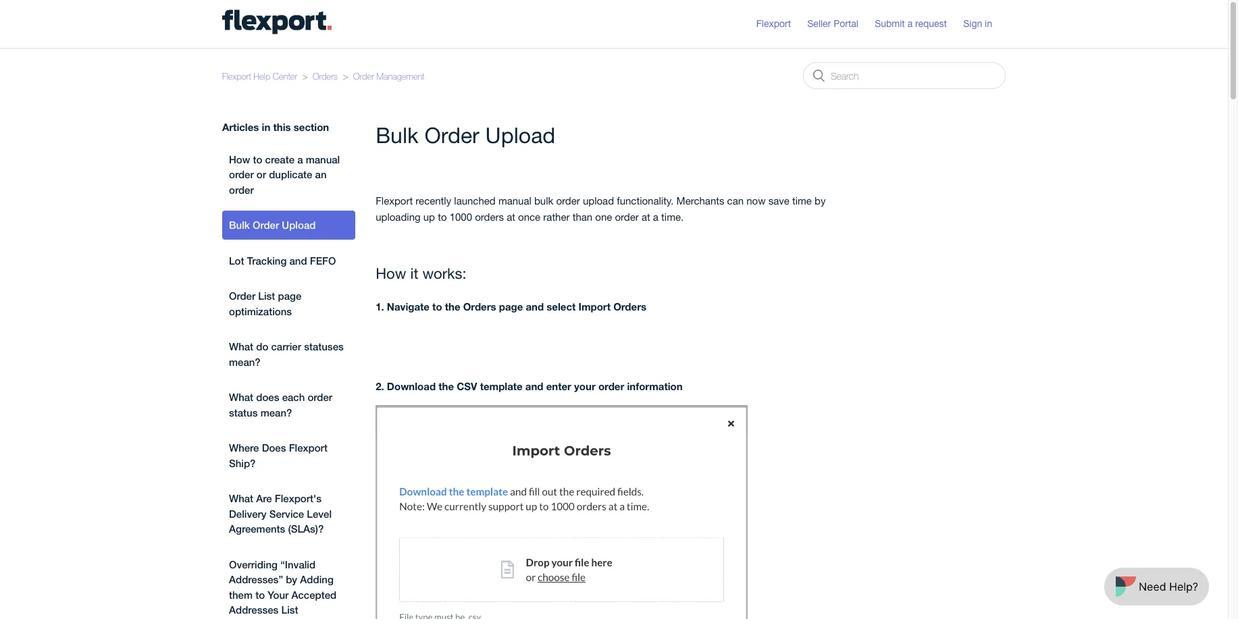 Task type: describe. For each thing, give the bounding box(es) containing it.
time
[[793, 196, 812, 207]]

status
[[229, 406, 258, 419]]

import
[[579, 301, 611, 313]]

articles
[[222, 121, 259, 133]]

portal
[[834, 18, 859, 29]]

2 at from the left
[[642, 212, 651, 223]]

save
[[769, 196, 790, 207]]

2. download the csv template and enter your order information
[[376, 380, 683, 393]]

overriding
[[229, 559, 278, 571]]

bulk
[[534, 196, 554, 207]]

and inside lot tracking and fefo link
[[290, 254, 307, 267]]

uploading
[[376, 212, 421, 223]]

what does each order status mean?
[[229, 391, 333, 419]]

adding
[[300, 574, 334, 586]]

statuses
[[304, 341, 344, 353]]

in for sign
[[985, 18, 993, 29]]

1 horizontal spatial orders
[[463, 301, 496, 313]]

what do carrier statuses mean?
[[229, 341, 344, 368]]

by inside the flexport recently launched manual bulk order upload functionality. merchants can now save time by uploading up to 1000 orders at once rather than one order at a time.
[[815, 196, 826, 207]]

center
[[273, 71, 297, 81]]

orders link
[[313, 71, 338, 81]]

navigate
[[387, 301, 430, 313]]

1 at from the left
[[507, 212, 516, 223]]

1000
[[450, 212, 472, 223]]

order inside 'link'
[[253, 219, 279, 231]]

template
[[480, 380, 523, 393]]

seller portal link
[[808, 17, 872, 31]]

flexport for flexport help center
[[222, 71, 251, 81]]

to inside the flexport recently launched manual bulk order upload functionality. merchants can now save time by uploading up to 1000 orders at once rather than one order at a time.
[[438, 212, 447, 223]]

recently
[[416, 196, 451, 207]]

service
[[269, 508, 304, 520]]

an
[[315, 168, 327, 180]]

in for articles
[[262, 121, 271, 133]]

where does flexport ship? link
[[222, 434, 356, 478]]

what for what do carrier statuses mean?
[[229, 341, 253, 353]]

them
[[229, 589, 253, 601]]

what are flexport's delivery service level agreements (slas)? link
[[222, 485, 356, 544]]

flexport inside the where does flexport ship?
[[289, 442, 328, 454]]

one
[[596, 212, 612, 223]]

are
[[256, 493, 272, 505]]

what for what are flexport's delivery service level agreements (slas)?
[[229, 493, 253, 505]]

csv
[[457, 380, 477, 393]]

sign in
[[964, 18, 993, 29]]

ship?
[[229, 457, 256, 469]]

manual inside the flexport recently launched manual bulk order upload functionality. merchants can now save time by uploading up to 1000 orders at once rather than one order at a time.
[[499, 196, 532, 207]]

tracking
[[247, 254, 287, 267]]

seller portal
[[808, 18, 859, 29]]

page inside order list page optimizations
[[278, 290, 302, 302]]

rather
[[544, 212, 570, 223]]

once
[[518, 212, 541, 223]]

how to create a manual order or duplicate an order link
[[222, 145, 356, 204]]

help
[[254, 71, 270, 81]]

lot tracking and fefo
[[229, 254, 336, 267]]

order inside what does each order status mean?
[[308, 391, 333, 403]]

flexport's
[[275, 493, 322, 505]]

sign
[[964, 18, 983, 29]]

overriding "invalid addresses" by adding them to your accepted addresses list
[[229, 559, 337, 616]]

flexport help center link
[[222, 71, 297, 81]]

time.
[[662, 212, 684, 223]]

your
[[574, 380, 596, 393]]

2.
[[376, 380, 384, 393]]

sign in button
[[964, 13, 1006, 35]]

where does flexport ship?
[[229, 442, 328, 469]]

does
[[256, 391, 279, 403]]

bulk order upload link
[[222, 211, 356, 240]]

where
[[229, 442, 259, 454]]

delivery
[[229, 508, 267, 520]]

select
[[547, 301, 576, 313]]

to right navigate
[[433, 301, 442, 313]]

how for how it works:
[[376, 265, 406, 283]]

fefo
[[310, 254, 336, 267]]

seller
[[808, 18, 831, 29]]

flexport help center
[[222, 71, 297, 81]]

submit
[[875, 18, 905, 29]]

0 vertical spatial bulk order upload
[[376, 123, 556, 148]]

order management link
[[353, 71, 425, 81]]

download
[[387, 380, 436, 393]]

your
[[268, 589, 289, 601]]

(slas)?
[[288, 523, 324, 535]]

"invalid
[[281, 559, 316, 571]]

overriding "invalid addresses" by adding them to your accepted addresses list link
[[222, 550, 356, 620]]

flexport recently launched manual bulk order upload functionality. merchants can now save time by uploading up to 1000 orders at once rather than one order at a time.
[[376, 196, 826, 223]]

or
[[257, 168, 266, 180]]

it
[[411, 265, 418, 283]]



Task type: locate. For each thing, give the bounding box(es) containing it.
order
[[229, 168, 254, 180], [229, 183, 254, 196], [556, 196, 580, 207], [615, 212, 639, 223], [599, 380, 625, 393], [308, 391, 333, 403]]

mean?
[[229, 356, 261, 368], [261, 406, 292, 419]]

manual up "an"
[[306, 153, 340, 165]]

optimizations
[[229, 305, 292, 317]]

flexport left seller
[[757, 18, 791, 29]]

to right up
[[438, 212, 447, 223]]

0 vertical spatial how
[[229, 153, 250, 165]]

in inside button
[[985, 18, 993, 29]]

0 vertical spatial bulk
[[376, 123, 419, 148]]

orders right import
[[614, 301, 647, 313]]

1 horizontal spatial in
[[985, 18, 993, 29]]

0 horizontal spatial page
[[278, 290, 302, 302]]

how inside how to create a manual order or duplicate an order
[[229, 153, 250, 165]]

0 horizontal spatial by
[[286, 574, 297, 586]]

1 vertical spatial what
[[229, 391, 253, 403]]

page left select
[[499, 301, 523, 313]]

1 horizontal spatial list
[[281, 604, 298, 616]]

flexport for flexport recently launched manual bulk order upload functionality. merchants can now save time by uploading up to 1000 orders at once rather than one order at a time.
[[376, 196, 413, 207]]

articles in this section
[[222, 121, 329, 133]]

1 vertical spatial mean?
[[261, 406, 292, 419]]

0 horizontal spatial how
[[229, 153, 250, 165]]

order list page optimizations link
[[222, 282, 356, 326]]

2 horizontal spatial a
[[908, 18, 913, 29]]

to up or
[[253, 153, 263, 165]]

upload inside 'link'
[[282, 219, 316, 231]]

2 horizontal spatial orders
[[614, 301, 647, 313]]

0 horizontal spatial upload
[[282, 219, 316, 231]]

level
[[307, 508, 332, 520]]

1 what from the top
[[229, 341, 253, 353]]

0 vertical spatial upload
[[486, 123, 556, 148]]

orders
[[313, 71, 338, 81], [463, 301, 496, 313], [614, 301, 647, 313]]

1 vertical spatial the
[[439, 380, 454, 393]]

works:
[[423, 265, 467, 283]]

each
[[282, 391, 305, 403]]

what does each order status mean? link
[[222, 383, 356, 427]]

what left do
[[229, 341, 253, 353]]

information
[[627, 380, 683, 393]]

2 vertical spatial a
[[653, 212, 659, 223]]

0 horizontal spatial list
[[258, 290, 275, 302]]

0 vertical spatial in
[[985, 18, 993, 29]]

than
[[573, 212, 593, 223]]

1 vertical spatial a
[[297, 153, 303, 165]]

2 vertical spatial what
[[229, 493, 253, 505]]

1 vertical spatial and
[[526, 301, 544, 313]]

addresses
[[229, 604, 279, 616]]

list up optimizations
[[258, 290, 275, 302]]

and left select
[[526, 301, 544, 313]]

merchants
[[677, 196, 725, 207]]

does
[[262, 442, 286, 454]]

orders right the center at left
[[313, 71, 338, 81]]

bulk order upload up tracking
[[229, 219, 316, 231]]

what inside what does each order status mean?
[[229, 391, 253, 403]]

can
[[728, 196, 744, 207]]

1. navigate to the orders page and select import orders
[[376, 301, 647, 313]]

upload
[[583, 196, 614, 207]]

to
[[253, 153, 263, 165], [438, 212, 447, 223], [433, 301, 442, 313], [256, 589, 265, 601]]

1 vertical spatial bulk
[[229, 219, 250, 231]]

list down your
[[281, 604, 298, 616]]

1 vertical spatial manual
[[499, 196, 532, 207]]

0 horizontal spatial orders
[[313, 71, 338, 81]]

2 what from the top
[[229, 391, 253, 403]]

1 horizontal spatial a
[[653, 212, 659, 223]]

management
[[377, 71, 425, 81]]

0 vertical spatial mean?
[[229, 356, 261, 368]]

bulk down management
[[376, 123, 419, 148]]

mean? down does
[[261, 406, 292, 419]]

request
[[916, 18, 947, 29]]

flexport link
[[757, 17, 805, 31]]

1 vertical spatial upload
[[282, 219, 316, 231]]

1 horizontal spatial manual
[[499, 196, 532, 207]]

up
[[424, 212, 435, 223]]

in right sign
[[985, 18, 993, 29]]

duplicate
[[269, 168, 312, 180]]

0 vertical spatial a
[[908, 18, 913, 29]]

bulk up the lot at the left
[[229, 219, 250, 231]]

orders
[[475, 212, 504, 223]]

what up "status"
[[229, 391, 253, 403]]

0 horizontal spatial bulk
[[229, 219, 250, 231]]

1 horizontal spatial bulk
[[376, 123, 419, 148]]

accepted
[[292, 589, 337, 601]]

enter
[[546, 380, 572, 393]]

how for how to create a manual order or duplicate an order
[[229, 153, 250, 165]]

create
[[265, 153, 295, 165]]

0 vertical spatial manual
[[306, 153, 340, 165]]

how it works:
[[376, 265, 467, 283]]

how
[[229, 153, 250, 165], [376, 265, 406, 283]]

what up delivery
[[229, 493, 253, 505]]

0 vertical spatial by
[[815, 196, 826, 207]]

1.
[[376, 301, 384, 313]]

manual inside how to create a manual order or duplicate an order
[[306, 153, 340, 165]]

bulk
[[376, 123, 419, 148], [229, 219, 250, 231]]

what for what does each order status mean?
[[229, 391, 253, 403]]

by
[[815, 196, 826, 207], [286, 574, 297, 586]]

flexport
[[757, 18, 791, 29], [222, 71, 251, 81], [376, 196, 413, 207], [289, 442, 328, 454]]

3 what from the top
[[229, 493, 253, 505]]

1 horizontal spatial by
[[815, 196, 826, 207]]

what are flexport's delivery service level agreements (slas)?
[[229, 493, 332, 535]]

in
[[985, 18, 993, 29], [262, 121, 271, 133]]

list inside order list page optimizations
[[258, 290, 275, 302]]

bulk order upload up launched
[[376, 123, 556, 148]]

a inside the flexport recently launched manual bulk order upload functionality. merchants can now save time by uploading up to 1000 orders at once rather than one order at a time.
[[653, 212, 659, 223]]

by down "invalid
[[286, 574, 297, 586]]

and
[[290, 254, 307, 267], [526, 301, 544, 313], [526, 380, 544, 393]]

flexport for flexport
[[757, 18, 791, 29]]

1 vertical spatial list
[[281, 604, 298, 616]]

what inside what are flexport's delivery service level agreements (slas)?
[[229, 493, 253, 505]]

a inside how to create a manual order or duplicate an order
[[297, 153, 303, 165]]

Search search field
[[803, 62, 1006, 89]]

flexport up uploading
[[376, 196, 413, 207]]

1 vertical spatial how
[[376, 265, 406, 283]]

to down addresses"
[[256, 589, 265, 601]]

1000.png image
[[376, 405, 748, 620]]

manual up once
[[499, 196, 532, 207]]

addresses"
[[229, 574, 283, 586]]

1 horizontal spatial upload
[[486, 123, 556, 148]]

what inside what do carrier statuses mean?
[[229, 341, 253, 353]]

now
[[747, 196, 766, 207]]

do
[[256, 341, 269, 353]]

submit a request
[[875, 18, 947, 29]]

how left it
[[376, 265, 406, 283]]

bulk order upload inside 'link'
[[229, 219, 316, 231]]

to inside the overriding "invalid addresses" by adding them to your accepted addresses list
[[256, 589, 265, 601]]

by right time
[[815, 196, 826, 207]]

flexport right does
[[289, 442, 328, 454]]

at left once
[[507, 212, 516, 223]]

0 horizontal spatial in
[[262, 121, 271, 133]]

and left enter
[[526, 380, 544, 393]]

1 vertical spatial by
[[286, 574, 297, 586]]

2 vertical spatial and
[[526, 380, 544, 393]]

order list page optimizations
[[229, 290, 302, 317]]

and left fefo
[[290, 254, 307, 267]]

the down works:
[[445, 301, 461, 313]]

the left csv
[[439, 380, 454, 393]]

how to create a manual order or duplicate an order
[[229, 153, 340, 196]]

a up duplicate
[[297, 153, 303, 165]]

mean? down do
[[229, 356, 261, 368]]

mean? inside what do carrier statuses mean?
[[229, 356, 261, 368]]

flexport inside the flexport recently launched manual bulk order upload functionality. merchants can now save time by uploading up to 1000 orders at once rather than one order at a time.
[[376, 196, 413, 207]]

in left this
[[262, 121, 271, 133]]

flexport help center help center home page image
[[222, 9, 332, 34]]

1 horizontal spatial page
[[499, 301, 523, 313]]

0 horizontal spatial at
[[507, 212, 516, 223]]

0 vertical spatial and
[[290, 254, 307, 267]]

list inside the overriding "invalid addresses" by adding them to your accepted addresses list
[[281, 604, 298, 616]]

a left time.
[[653, 212, 659, 223]]

page
[[278, 290, 302, 302], [499, 301, 523, 313]]

1 vertical spatial in
[[262, 121, 271, 133]]

bulk order upload main content
[[0, 48, 1228, 620]]

flexport left help on the top left of page
[[222, 71, 251, 81]]

order
[[353, 71, 374, 81], [425, 123, 480, 148], [253, 219, 279, 231], [229, 290, 256, 302]]

0 vertical spatial the
[[445, 301, 461, 313]]

submit a request link
[[875, 17, 961, 31]]

lot tracking and fefo link
[[222, 246, 356, 275]]

the
[[445, 301, 461, 313], [439, 380, 454, 393]]

by inside the overriding "invalid addresses" by adding them to your accepted addresses list
[[286, 574, 297, 586]]

how down articles
[[229, 153, 250, 165]]

0 horizontal spatial bulk order upload
[[229, 219, 316, 231]]

section
[[294, 121, 329, 133]]

page up optimizations
[[278, 290, 302, 302]]

1 vertical spatial bulk order upload
[[229, 219, 316, 231]]

what
[[229, 341, 253, 353], [229, 391, 253, 403], [229, 493, 253, 505]]

what do carrier statuses mean? link
[[222, 332, 356, 376]]

0 horizontal spatial a
[[297, 153, 303, 165]]

0 horizontal spatial manual
[[306, 153, 340, 165]]

0 vertical spatial what
[[229, 341, 253, 353]]

orders down works:
[[463, 301, 496, 313]]

launched
[[454, 196, 496, 207]]

agreements
[[229, 523, 285, 535]]

order inside order list page optimizations
[[229, 290, 256, 302]]

lot
[[229, 254, 244, 267]]

None search field
[[803, 62, 1006, 89]]

mean? inside what does each order status mean?
[[261, 406, 292, 419]]

0 vertical spatial list
[[258, 290, 275, 302]]

functionality.
[[617, 196, 674, 207]]

to inside how to create a manual order or duplicate an order
[[253, 153, 263, 165]]

in inside bulk order upload main content
[[262, 121, 271, 133]]

a right submit
[[908, 18, 913, 29]]

list
[[258, 290, 275, 302], [281, 604, 298, 616]]

1 horizontal spatial how
[[376, 265, 406, 283]]

at
[[507, 212, 516, 223], [642, 212, 651, 223]]

1 horizontal spatial bulk order upload
[[376, 123, 556, 148]]

1 horizontal spatial at
[[642, 212, 651, 223]]

bulk inside 'link'
[[229, 219, 250, 231]]

carrier
[[271, 341, 301, 353]]

at down functionality. on the top
[[642, 212, 651, 223]]



Task type: vqa. For each thing, say whether or not it's contained in the screenshot.
time.
yes



